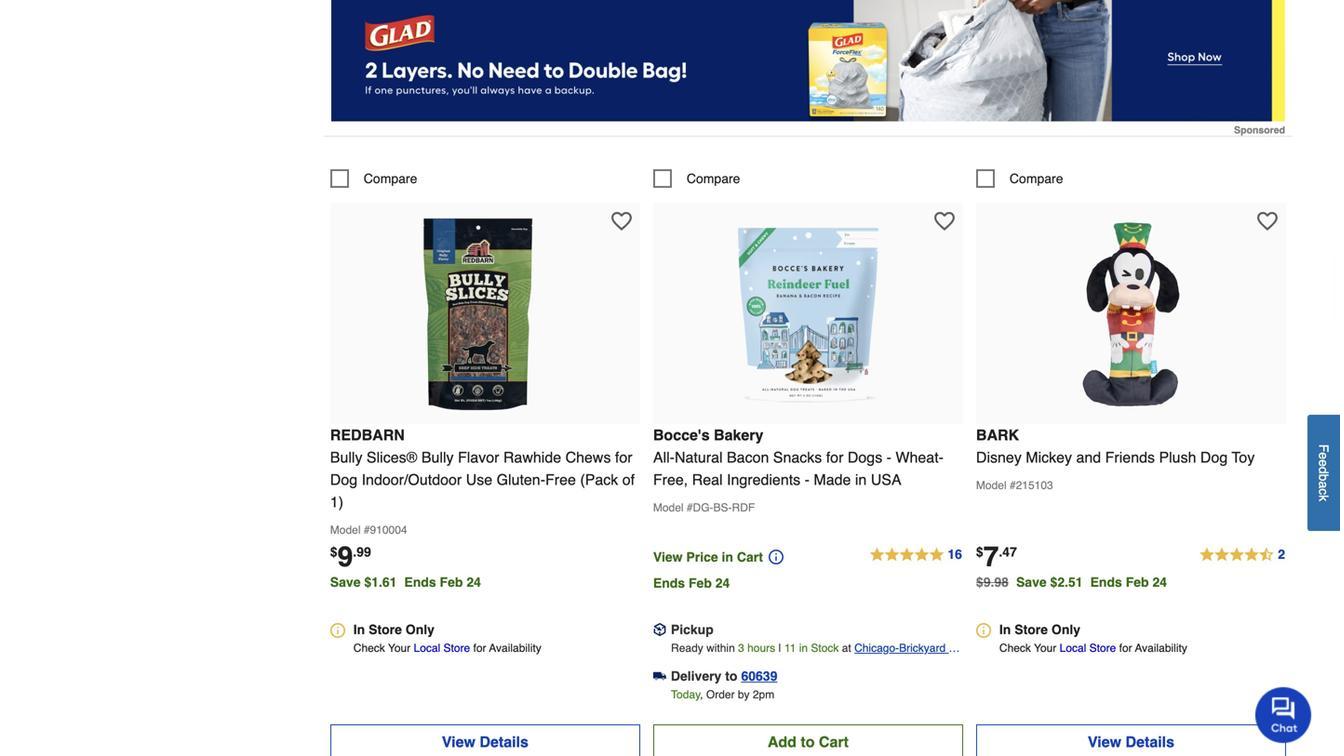 Task type: locate. For each thing, give the bounding box(es) containing it.
$ inside $ 7 .47
[[976, 545, 983, 560]]

in right price on the bottom
[[722, 550, 733, 565]]

cart right add at the right
[[819, 734, 849, 751]]

1 horizontal spatial #
[[687, 502, 693, 515]]

in
[[855, 471, 867, 488], [722, 550, 733, 565], [799, 642, 808, 655]]

in down the "$9.98"
[[999, 623, 1011, 637]]

-
[[887, 449, 892, 466], [805, 471, 810, 488]]

bocce's
[[653, 427, 710, 444]]

ends right $1.61 on the bottom left of the page
[[404, 575, 436, 590]]

0 horizontal spatial view details
[[442, 734, 529, 751]]

1 vertical spatial model
[[653, 502, 684, 515]]

1 vertical spatial #
[[687, 502, 693, 515]]

dog left the toy
[[1200, 449, 1228, 466]]

add to cart
[[768, 734, 849, 751]]

check down $1.61 on the bottom left of the page
[[353, 642, 385, 655]]

1 e from the top
[[1316, 452, 1331, 460]]

0 horizontal spatial 24
[[467, 575, 481, 590]]

5014430535 element
[[976, 169, 1063, 188]]

$ for 9
[[330, 545, 337, 560]]

24
[[467, 575, 481, 590], [1153, 575, 1167, 590], [715, 576, 730, 591]]

0 horizontal spatial bully
[[330, 449, 362, 466]]

1 horizontal spatial compare
[[687, 171, 740, 186]]

model down free,
[[653, 502, 684, 515]]

1 availability from the left
[[489, 642, 541, 655]]

natural
[[675, 449, 723, 466]]

1 horizontal spatial cart
[[819, 734, 849, 751]]

availability for 2nd local store link
[[1135, 642, 1187, 655]]

model
[[976, 479, 1007, 492], [653, 502, 684, 515], [330, 524, 361, 537]]

compare for 5013814727 element
[[687, 171, 740, 186]]

2pm
[[753, 689, 775, 702]]

1 horizontal spatial availability
[[1135, 642, 1187, 655]]

1 horizontal spatial in
[[999, 623, 1011, 637]]

compare inside 5014709469 element
[[364, 171, 417, 186]]

compare inside "5014430535" element
[[1010, 171, 1063, 186]]

model # 910004
[[330, 524, 407, 537]]

2 vertical spatial in
[[799, 642, 808, 655]]

0 vertical spatial cart
[[737, 550, 763, 565]]

only for 2nd local store link
[[1052, 623, 1081, 637]]

save left $2.51
[[1016, 575, 1047, 590]]

0 horizontal spatial dog
[[330, 471, 358, 488]]

2 in from the left
[[999, 623, 1011, 637]]

$ inside the $ 9 .99
[[330, 545, 337, 560]]

1 horizontal spatial ends
[[653, 576, 685, 591]]

1 horizontal spatial model
[[653, 502, 684, 515]]

$ left the .99
[[330, 545, 337, 560]]

1 horizontal spatial dog
[[1200, 449, 1228, 466]]

truck filled image
[[653, 670, 666, 683]]

0 horizontal spatial #
[[364, 524, 370, 537]]

info image
[[769, 550, 784, 565]]

$
[[330, 545, 337, 560], [976, 545, 983, 560]]

in right 11
[[799, 642, 808, 655]]

save down 9
[[330, 575, 361, 590]]

within
[[706, 642, 735, 655]]

2 e from the top
[[1316, 460, 1331, 467]]

1 your from the left
[[388, 642, 411, 655]]

savings save $1.61 element
[[330, 575, 488, 590]]

0 vertical spatial dog
[[1200, 449, 1228, 466]]

store down savings save $1.61 element
[[443, 642, 470, 655]]

rawhide
[[503, 449, 561, 466]]

dog
[[1200, 449, 1228, 466], [330, 471, 358, 488]]

lowe's
[[854, 661, 889, 674]]

cart left info 'icon'
[[737, 550, 763, 565]]

0 horizontal spatial details
[[480, 734, 529, 751]]

hours
[[747, 642, 775, 655]]

chews
[[565, 449, 611, 466]]

feb down price on the bottom
[[689, 576, 712, 591]]

your down $2.51
[[1034, 642, 1057, 655]]

0 vertical spatial -
[[887, 449, 892, 466]]

to up today , order by 2pm
[[725, 669, 737, 684]]

in store only check your local store for availability down savings save $2.51 element on the bottom right of the page
[[999, 623, 1187, 655]]

1 horizontal spatial view details link
[[976, 725, 1286, 757]]

2 horizontal spatial compare
[[1010, 171, 1063, 186]]

|
[[778, 642, 781, 655]]

to inside button
[[801, 734, 815, 751]]

to right add at the right
[[801, 734, 815, 751]]

1 horizontal spatial details
[[1126, 734, 1174, 751]]

910004
[[370, 524, 407, 537]]

0 horizontal spatial heart outline image
[[611, 211, 632, 232]]

model up 9
[[330, 524, 361, 537]]

0 horizontal spatial -
[[805, 471, 810, 488]]

feb right $2.51
[[1126, 575, 1149, 590]]

in inside bocce's bakery all-natural bacon snacks for dogs - wheat- free, real ingredients - made in usa
[[855, 471, 867, 488]]

1 vertical spatial to
[[801, 734, 815, 751]]

1 compare from the left
[[364, 171, 417, 186]]

at
[[842, 642, 851, 655]]

local for second local store link from right
[[414, 642, 440, 655]]

ends down view price in cart
[[653, 576, 685, 591]]

2 compare from the left
[[687, 171, 740, 186]]

only
[[406, 623, 435, 637], [1052, 623, 1081, 637]]

1 local from the left
[[414, 642, 440, 655]]

bully up indoor/outdoor
[[421, 449, 454, 466]]

1 heart outline image from the left
[[611, 211, 632, 232]]

use
[[466, 471, 492, 488]]

0 horizontal spatial compare
[[364, 171, 417, 186]]

ends feb 24 element right $2.51
[[1090, 575, 1175, 590]]

delivery to 60639
[[671, 669, 777, 684]]

your down save $1.61 ends feb 24
[[388, 642, 411, 655]]

# left bs-
[[687, 502, 693, 515]]

in for 2nd local store link
[[999, 623, 1011, 637]]

disney
[[976, 449, 1022, 466]]

actual price $7.47 element
[[976, 541, 1017, 573]]

details
[[480, 734, 529, 751], [1126, 734, 1174, 751]]

compare inside 5013814727 element
[[687, 171, 740, 186]]

only down $2.51
[[1052, 623, 1081, 637]]

only down savings save $1.61 element
[[406, 623, 435, 637]]

view for view price in cart element
[[653, 550, 683, 565]]

to for add
[[801, 734, 815, 751]]

0 horizontal spatial feb
[[440, 575, 463, 590]]

2 details from the left
[[1126, 734, 1174, 751]]

for inside bocce's bakery all-natural bacon snacks for dogs - wheat- free, real ingredients - made in usa
[[826, 449, 844, 466]]

2 horizontal spatial #
[[1010, 479, 1016, 492]]

0 horizontal spatial check
[[353, 642, 385, 655]]

only for second local store link from right
[[406, 623, 435, 637]]

2 horizontal spatial view
[[1088, 734, 1122, 751]]

bocce's bakery all-natural bacon snacks for dogs - wheat-free, real ingredients - made in usa image
[[706, 212, 911, 417]]

dg-
[[693, 502, 713, 515]]

compare for "5014430535" element
[[1010, 171, 1063, 186]]

1 horizontal spatial view
[[653, 550, 683, 565]]

ends feb 24
[[653, 576, 730, 591]]

$9.98
[[976, 575, 1009, 590]]

1 view details link from the left
[[330, 725, 640, 757]]

0 horizontal spatial to
[[725, 669, 737, 684]]

0 horizontal spatial your
[[388, 642, 411, 655]]

availability
[[489, 642, 541, 655], [1135, 642, 1187, 655]]

1 vertical spatial -
[[805, 471, 810, 488]]

0 horizontal spatial model
[[330, 524, 361, 537]]

1 horizontal spatial heart outline image
[[934, 211, 955, 232]]

1 vertical spatial cart
[[819, 734, 849, 751]]

1 vertical spatial in
[[722, 550, 733, 565]]

ends
[[404, 575, 436, 590], [1090, 575, 1122, 590], [653, 576, 685, 591]]

.99
[[353, 545, 371, 560]]

details for 1st 'view details' link from right
[[1126, 734, 1174, 751]]

0 horizontal spatial in store only check your local store for availability
[[353, 623, 541, 655]]

local down $9.98 save $2.51 ends feb 24
[[1060, 642, 1086, 655]]

ends right $2.51
[[1090, 575, 1122, 590]]

0 vertical spatial #
[[1010, 479, 1016, 492]]

dog up 1)
[[330, 471, 358, 488]]

# for bocce's bakery all-natural bacon snacks for dogs - wheat- free, real ingredients - made in usa
[[687, 502, 693, 515]]

1 horizontal spatial $
[[976, 545, 983, 560]]

#
[[1010, 479, 1016, 492], [687, 502, 693, 515], [364, 524, 370, 537]]

feb
[[440, 575, 463, 590], [1126, 575, 1149, 590], [689, 576, 712, 591]]

60639
[[741, 669, 777, 684]]

1 horizontal spatial to
[[801, 734, 815, 751]]

in
[[353, 623, 365, 637], [999, 623, 1011, 637]]

wheat-
[[896, 449, 944, 466]]

view inside view price in cart element
[[653, 550, 683, 565]]

0 vertical spatial to
[[725, 669, 737, 684]]

e up "d" on the right bottom
[[1316, 452, 1331, 460]]

store down was price $9.98 element
[[1015, 623, 1048, 637]]

today
[[671, 689, 700, 702]]

1 horizontal spatial local
[[1060, 642, 1086, 655]]

2 your from the left
[[1034, 642, 1057, 655]]

2 save from the left
[[1016, 575, 1047, 590]]

2 view details from the left
[[1088, 734, 1174, 751]]

3 compare from the left
[[1010, 171, 1063, 186]]

heart outline image
[[1257, 211, 1278, 232]]

0 horizontal spatial local store link
[[414, 642, 470, 655]]

feb right $1.61 on the bottom left of the page
[[440, 575, 463, 590]]

friends
[[1105, 449, 1155, 466]]

view details link
[[330, 725, 640, 757], [976, 725, 1286, 757]]

0 horizontal spatial view details link
[[330, 725, 640, 757]]

2 local from the left
[[1060, 642, 1086, 655]]

1 horizontal spatial in
[[799, 642, 808, 655]]

$ right 16
[[976, 545, 983, 560]]

model for all-natural bacon snacks for dogs - wheat- free, real ingredients - made in usa
[[653, 502, 684, 515]]

store
[[369, 623, 402, 637], [1015, 623, 1048, 637], [443, 642, 470, 655], [1089, 642, 1116, 655]]

ends feb 24 element right $1.61 on the bottom left of the page
[[404, 575, 488, 590]]

1 details from the left
[[480, 734, 529, 751]]

in store only check your local store for availability
[[353, 623, 541, 655], [999, 623, 1187, 655]]

2 horizontal spatial 24
[[1153, 575, 1167, 590]]

flavor
[[458, 449, 499, 466]]

chat invite button image
[[1255, 687, 1312, 744]]

1 horizontal spatial feb
[[689, 576, 712, 591]]

heart outline image
[[611, 211, 632, 232], [934, 211, 955, 232]]

(pack
[[580, 471, 618, 488]]

mickey
[[1026, 449, 1072, 466]]

# down disney at the bottom right
[[1010, 479, 1016, 492]]

$1.61
[[364, 575, 397, 590]]

0 horizontal spatial local
[[414, 642, 440, 655]]

0 horizontal spatial ends
[[404, 575, 436, 590]]

in down dogs on the bottom right
[[855, 471, 867, 488]]

0 horizontal spatial $
[[330, 545, 337, 560]]

local down savings save $1.61 element
[[414, 642, 440, 655]]

0 horizontal spatial in
[[722, 550, 733, 565]]

2 $ from the left
[[976, 545, 983, 560]]

2 horizontal spatial ends
[[1090, 575, 1122, 590]]

dog inside bark disney mickey and friends plush dog toy
[[1200, 449, 1228, 466]]

view for first 'view details' link from left
[[442, 734, 476, 751]]

details for first 'view details' link from left
[[480, 734, 529, 751]]

0 horizontal spatial in
[[353, 623, 365, 637]]

1 vertical spatial dog
[[330, 471, 358, 488]]

1 $ from the left
[[330, 545, 337, 560]]

local for 2nd local store link
[[1060, 642, 1086, 655]]

redbarn
[[330, 427, 405, 444]]

2 bully from the left
[[421, 449, 454, 466]]

0 vertical spatial in
[[855, 471, 867, 488]]

f e e d b a c k button
[[1308, 415, 1340, 531]]

0 horizontal spatial only
[[406, 623, 435, 637]]

2 horizontal spatial in
[[855, 471, 867, 488]]

- up usa on the right
[[887, 449, 892, 466]]

view
[[653, 550, 683, 565], [442, 734, 476, 751], [1088, 734, 1122, 751]]

for
[[615, 449, 632, 466], [826, 449, 844, 466], [473, 642, 486, 655], [1119, 642, 1132, 655]]

bark disney mickey and friends plush dog toy image
[[1029, 212, 1234, 417]]

0 horizontal spatial view
[[442, 734, 476, 751]]

check down the "$9.98"
[[999, 642, 1031, 655]]

store down savings save $2.51 element on the bottom right of the page
[[1089, 642, 1116, 655]]

1 in store only check your local store for availability from the left
[[353, 623, 541, 655]]

free
[[545, 471, 576, 488]]

bs-
[[713, 502, 732, 515]]

1 horizontal spatial only
[[1052, 623, 1081, 637]]

bakery
[[714, 427, 764, 444]]

2 horizontal spatial ends feb 24 element
[[1090, 575, 1175, 590]]

# for redbarn bully slices® bully flavor rawhide chews for dog indoor/outdoor use gluten-free (pack of 1)
[[364, 524, 370, 537]]

e up the b
[[1316, 460, 1331, 467]]

2 horizontal spatial model
[[976, 479, 1007, 492]]

0 vertical spatial model
[[976, 479, 1007, 492]]

brickyard
[[899, 642, 946, 655]]

local store link down savings save $2.51 element on the bottom right of the page
[[1060, 642, 1116, 655]]

pickup image
[[653, 624, 666, 637]]

# up the .99
[[364, 524, 370, 537]]

1 horizontal spatial check
[[999, 642, 1031, 655]]

2 in store only check your local store for availability from the left
[[999, 623, 1187, 655]]

ends feb 24 element down price on the bottom
[[653, 576, 737, 591]]

1 horizontal spatial -
[[887, 449, 892, 466]]

2 availability from the left
[[1135, 642, 1187, 655]]

in down $1.61 on the bottom left of the page
[[353, 623, 365, 637]]

1 in from the left
[[353, 623, 365, 637]]

local store link down savings save $1.61 element
[[414, 642, 470, 655]]

1 horizontal spatial bully
[[421, 449, 454, 466]]

1 only from the left
[[406, 623, 435, 637]]

1 check from the left
[[353, 642, 385, 655]]

2 vertical spatial model
[[330, 524, 361, 537]]

2 local store link from the left
[[1060, 642, 1116, 655]]

1 horizontal spatial local store link
[[1060, 642, 1116, 655]]

0 horizontal spatial ends feb 24 element
[[404, 575, 488, 590]]

2 vertical spatial #
[[364, 524, 370, 537]]

2 only from the left
[[1052, 623, 1081, 637]]

1 horizontal spatial your
[[1034, 642, 1057, 655]]

model for bully slices® bully flavor rawhide chews for dog indoor/outdoor use gluten-free (pack of 1)
[[330, 524, 361, 537]]

,
[[700, 689, 703, 702]]

1 horizontal spatial save
[[1016, 575, 1047, 590]]

1 horizontal spatial in store only check your local store for availability
[[999, 623, 1187, 655]]

model down disney at the bottom right
[[976, 479, 1007, 492]]

in store only check your local store for availability down savings save $1.61 element
[[353, 623, 541, 655]]

cart
[[737, 550, 763, 565], [819, 734, 849, 751]]

ends feb 24 element
[[404, 575, 488, 590], [1090, 575, 1175, 590], [653, 576, 737, 591]]

bark
[[976, 427, 1019, 444]]

0 horizontal spatial save
[[330, 575, 361, 590]]

to
[[725, 669, 737, 684], [801, 734, 815, 751]]

local
[[414, 642, 440, 655], [1060, 642, 1086, 655]]

1 horizontal spatial view details
[[1088, 734, 1174, 751]]

0 horizontal spatial availability
[[489, 642, 541, 655]]

redbarn bully slices® bully flavor rawhide chews for dog indoor/outdoor use gluten-free (pack of 1) image
[[383, 212, 588, 417]]

local store link
[[414, 642, 470, 655], [1060, 642, 1116, 655]]

- down snacks
[[805, 471, 810, 488]]

your
[[388, 642, 411, 655], [1034, 642, 1057, 655]]

1 view details from the left
[[442, 734, 529, 751]]

bully down redbarn in the left bottom of the page
[[330, 449, 362, 466]]



Task type: describe. For each thing, give the bounding box(es) containing it.
availability for second local store link from right
[[489, 642, 541, 655]]

ready within 3 hours | 11 in stock at chicago-brickyard lowe's
[[671, 642, 949, 674]]

a
[[1316, 481, 1331, 489]]

your for second local store link from right
[[388, 642, 411, 655]]

1 horizontal spatial 24
[[715, 576, 730, 591]]

2 view details link from the left
[[976, 725, 1286, 757]]

in store only check your local store for availability for 2nd local store link
[[999, 623, 1187, 655]]

view price in cart element
[[653, 544, 785, 571]]

add to cart button
[[653, 725, 963, 757]]

5 stars image
[[869, 544, 963, 567]]

delivery
[[671, 669, 722, 684]]

was price $9.98 element
[[976, 570, 1016, 590]]

real
[[692, 471, 723, 488]]

$ 7 .47
[[976, 541, 1017, 573]]

cart inside button
[[819, 734, 849, 751]]

$ 9 .99
[[330, 541, 371, 573]]

11
[[784, 642, 796, 655]]

$ for 7
[[976, 545, 983, 560]]

of
[[622, 471, 635, 488]]

savings save $2.51 element
[[1016, 575, 1175, 590]]

price
[[686, 550, 718, 565]]

for inside redbarn bully slices® bully flavor rawhide chews for dog indoor/outdoor use gluten-free (pack of 1)
[[615, 449, 632, 466]]

gluten-
[[497, 471, 545, 488]]

model for disney mickey and friends plush dog toy
[[976, 479, 1007, 492]]

by
[[738, 689, 750, 702]]

$2.51
[[1050, 575, 1083, 590]]

1)
[[330, 494, 343, 511]]

f e e d b a c k
[[1316, 444, 1331, 502]]

all-
[[653, 449, 675, 466]]

view details for first 'view details' link from left
[[442, 734, 529, 751]]

bacon
[[727, 449, 769, 466]]

5013814727 element
[[653, 169, 740, 188]]

1 bully from the left
[[330, 449, 362, 466]]

view details for 1st 'view details' link from right
[[1088, 734, 1174, 751]]

and
[[1076, 449, 1101, 466]]

usa
[[871, 471, 901, 488]]

save $1.61 ends feb 24
[[330, 575, 481, 590]]

stock
[[811, 642, 839, 655]]

bark disney mickey and friends plush dog toy
[[976, 427, 1255, 466]]

view price in cart
[[653, 550, 763, 565]]

view for 1st 'view details' link from right
[[1088, 734, 1122, 751]]

indoor/outdoor
[[362, 471, 462, 488]]

2 button
[[1199, 544, 1286, 567]]

1 horizontal spatial ends feb 24 element
[[653, 576, 737, 591]]

2 horizontal spatial feb
[[1126, 575, 1149, 590]]

today , order by 2pm
[[671, 689, 775, 702]]

free,
[[653, 471, 688, 488]]

redbarn bully slices® bully flavor rawhide chews for dog indoor/outdoor use gluten-free (pack of 1)
[[330, 427, 635, 511]]

# for bark disney mickey and friends plush dog toy
[[1010, 479, 1016, 492]]

toy
[[1232, 449, 1255, 466]]

pickup
[[671, 623, 714, 637]]

slices®
[[367, 449, 417, 466]]

rdf
[[732, 502, 755, 515]]

dogs
[[848, 449, 882, 466]]

16 button
[[869, 544, 963, 567]]

d
[[1316, 467, 1331, 474]]

model # dg-bs-rdf
[[653, 502, 755, 515]]

bocce's bakery all-natural bacon snacks for dogs - wheat- free, real ingredients - made in usa
[[653, 427, 944, 488]]

4.5 stars image
[[1199, 544, 1286, 567]]

7
[[983, 541, 999, 573]]

.47
[[999, 545, 1017, 560]]

b
[[1316, 474, 1331, 481]]

chicago-brickyard lowe's button
[[854, 639, 963, 674]]

compare for 5014709469 element
[[364, 171, 417, 186]]

actual price $9.99 element
[[330, 541, 371, 573]]

9
[[337, 541, 353, 573]]

2
[[1278, 547, 1285, 562]]

snacks
[[773, 449, 822, 466]]

advertisement region
[[331, 0, 1285, 136]]

chicago-
[[854, 642, 899, 655]]

1 local store link from the left
[[414, 642, 470, 655]]

2 heart outline image from the left
[[934, 211, 955, 232]]

ingredients
[[727, 471, 801, 488]]

60639 button
[[741, 667, 777, 686]]

model # 215103
[[976, 479, 1053, 492]]

dog inside redbarn bully slices® bully flavor rawhide chews for dog indoor/outdoor use gluten-free (pack of 1)
[[330, 471, 358, 488]]

$9.98 save $2.51 ends feb 24
[[976, 575, 1167, 590]]

ends feb 24 element for save $2.51
[[1090, 575, 1175, 590]]

order
[[706, 689, 735, 702]]

k
[[1316, 495, 1331, 502]]

ends feb 24 element for save $1.61
[[404, 575, 488, 590]]

add
[[768, 734, 797, 751]]

made
[[814, 471, 851, 488]]

your for 2nd local store link
[[1034, 642, 1057, 655]]

0 horizontal spatial cart
[[737, 550, 763, 565]]

in for second local store link from right
[[353, 623, 365, 637]]

plush
[[1159, 449, 1196, 466]]

ready
[[671, 642, 703, 655]]

store down $1.61 on the bottom left of the page
[[369, 623, 402, 637]]

16
[[948, 547, 962, 562]]

215103
[[1016, 479, 1053, 492]]

3
[[738, 642, 744, 655]]

in inside ready within 3 hours | 11 in stock at chicago-brickyard lowe's
[[799, 642, 808, 655]]

2 check from the left
[[999, 642, 1031, 655]]

c
[[1316, 489, 1331, 495]]

1 save from the left
[[330, 575, 361, 590]]

5014709469 element
[[330, 169, 417, 188]]

f
[[1316, 444, 1331, 452]]

in store only check your local store for availability for second local store link from right
[[353, 623, 541, 655]]

to for delivery
[[725, 669, 737, 684]]



Task type: vqa. For each thing, say whether or not it's contained in the screenshot.
the Local
yes



